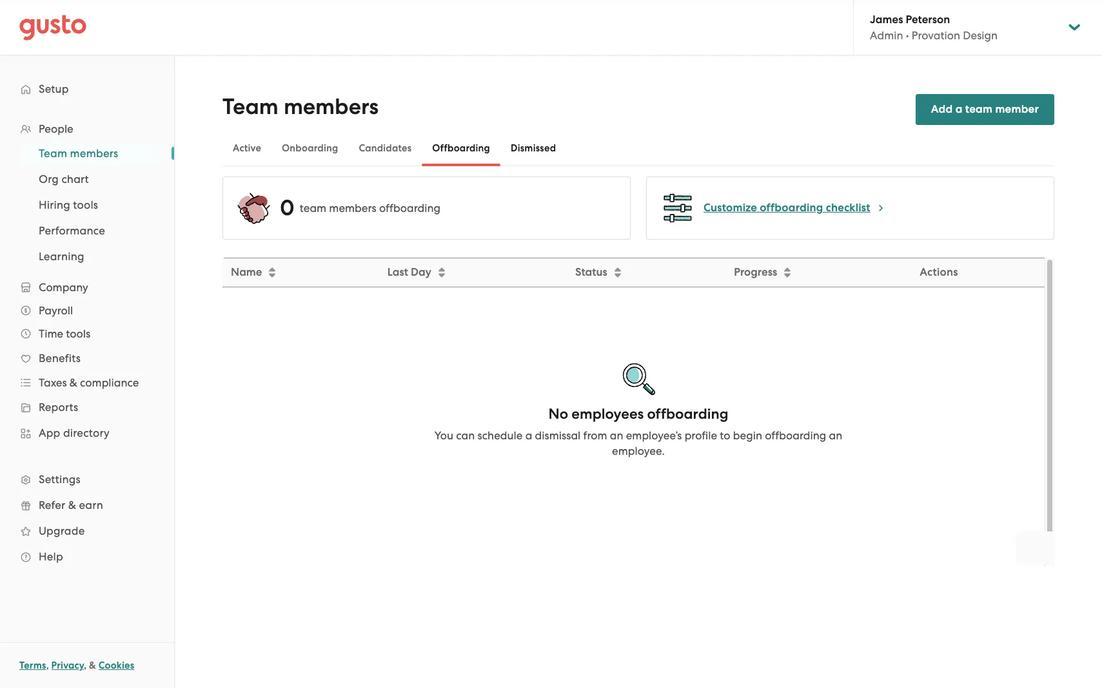 Task type: describe. For each thing, give the bounding box(es) containing it.
payroll
[[39, 304, 73, 317]]

2 vertical spatial &
[[89, 660, 96, 672]]

candidates button
[[348, 133, 422, 164]]

hiring tools link
[[23, 193, 161, 217]]

org
[[39, 173, 59, 186]]

peterson
[[906, 13, 950, 26]]

taxes
[[39, 377, 67, 390]]

hiring tools
[[39, 199, 98, 212]]

settings link
[[13, 468, 161, 491]]

setup link
[[13, 77, 161, 101]]

status button
[[567, 259, 725, 286]]

offboarding
[[432, 143, 490, 154]]

design
[[963, 29, 998, 42]]

list containing team members
[[0, 141, 174, 270]]

help
[[39, 551, 63, 564]]

offboarding button
[[422, 133, 500, 164]]

customize
[[704, 201, 757, 215]]

learning
[[39, 250, 84, 263]]

a inside no employees offboarding you can schedule a dismissal from an employee's profile to begin offboarding an employee.
[[525, 429, 532, 442]]

last day
[[387, 266, 431, 279]]

settings
[[39, 473, 81, 486]]

list containing people
[[0, 117, 174, 570]]

team inside button
[[965, 103, 993, 116]]

team inside 0 team members offboarding
[[300, 202, 326, 215]]

can
[[456, 429, 475, 442]]

no employees offboarding you can schedule a dismissal from an employee's profile to begin offboarding an employee.
[[434, 405, 842, 458]]

add
[[931, 103, 953, 116]]

tools for time tools
[[66, 328, 90, 341]]

refer
[[39, 499, 65, 512]]

admin
[[870, 29, 903, 42]]

earn
[[79, 499, 103, 512]]

payroll button
[[13, 299, 161, 322]]

team inside team members link
[[39, 147, 67, 160]]

last day button
[[380, 259, 566, 286]]

tools for hiring tools
[[73, 199, 98, 212]]

team members link
[[23, 142, 161, 165]]

active button
[[222, 133, 272, 164]]

a inside button
[[956, 103, 963, 116]]

company button
[[13, 276, 161, 299]]

people button
[[13, 117, 161, 141]]

from
[[583, 429, 607, 442]]

cookies button
[[99, 658, 134, 674]]

0 vertical spatial members
[[284, 94, 379, 120]]

taxes & compliance
[[39, 377, 139, 390]]

compliance
[[80, 377, 139, 390]]

active
[[233, 143, 261, 154]]

candidates
[[359, 143, 412, 154]]

company
[[39, 281, 88, 294]]

james
[[870, 13, 903, 26]]

reports
[[39, 401, 78, 414]]

name button
[[223, 259, 378, 286]]

1 an from the left
[[610, 429, 623, 442]]

upgrade
[[39, 525, 85, 538]]

progress button
[[726, 259, 911, 286]]

directory
[[63, 427, 110, 440]]

& for compliance
[[70, 377, 77, 390]]

2 , from the left
[[84, 660, 87, 672]]

org chart link
[[23, 168, 161, 191]]

actions
[[920, 266, 958, 279]]

help link
[[13, 546, 161, 569]]

people
[[39, 123, 73, 135]]

& for earn
[[68, 499, 76, 512]]

member
[[995, 103, 1039, 116]]

employee's
[[626, 429, 682, 442]]

employees
[[572, 405, 644, 423]]

upgrade link
[[13, 520, 161, 543]]

2 an from the left
[[829, 429, 842, 442]]

app
[[39, 427, 60, 440]]

taxes & compliance button
[[13, 371, 161, 395]]

checklist
[[826, 201, 870, 215]]

•
[[906, 29, 909, 42]]

reports link
[[13, 396, 161, 419]]

onboarding
[[282, 143, 338, 154]]

provation
[[912, 29, 960, 42]]

0 vertical spatial team members
[[222, 94, 379, 120]]

refer & earn link
[[13, 494, 161, 517]]

0 vertical spatial team
[[222, 94, 278, 120]]

customize offboarding checklist
[[704, 201, 870, 215]]

setup
[[39, 83, 69, 95]]

to
[[720, 429, 730, 442]]

performance link
[[23, 219, 161, 242]]

employee.
[[612, 445, 665, 458]]



Task type: vqa. For each thing, say whether or not it's contained in the screenshot.
Benefits link
yes



Task type: locate. For each thing, give the bounding box(es) containing it.
1 vertical spatial team members
[[39, 147, 118, 160]]

& left the cookies button
[[89, 660, 96, 672]]

1 vertical spatial tools
[[66, 328, 90, 341]]

0 horizontal spatial ,
[[46, 660, 49, 672]]

terms , privacy , & cookies
[[19, 660, 134, 672]]

& right taxes
[[70, 377, 77, 390]]

dismissed button
[[500, 133, 566, 164]]

1 vertical spatial members
[[70, 147, 118, 160]]

name
[[231, 266, 262, 279]]

0 horizontal spatial team
[[300, 202, 326, 215]]

terms
[[19, 660, 46, 672]]

profile
[[685, 429, 717, 442]]

a right add
[[956, 103, 963, 116]]

org chart
[[39, 173, 89, 186]]

benefits link
[[13, 347, 161, 370]]

1 horizontal spatial ,
[[84, 660, 87, 672]]

0 horizontal spatial a
[[525, 429, 532, 442]]

0
[[280, 195, 295, 221]]

0 vertical spatial a
[[956, 103, 963, 116]]

0 team members offboarding
[[280, 195, 441, 221]]

a right schedule
[[525, 429, 532, 442]]

app directory link
[[13, 422, 161, 445]]

1 horizontal spatial an
[[829, 429, 842, 442]]

last
[[387, 266, 408, 279]]

members inside 0 team members offboarding
[[329, 202, 376, 215]]

gusto navigation element
[[0, 55, 174, 591]]

offboarding up profile
[[647, 405, 728, 423]]

1 list from the top
[[0, 117, 174, 570]]

team members inside team members link
[[39, 147, 118, 160]]

offboarding up last day at left top
[[379, 202, 441, 215]]

an
[[610, 429, 623, 442], [829, 429, 842, 442]]

1 vertical spatial team
[[300, 202, 326, 215]]

no
[[548, 405, 568, 423]]

team members
[[222, 94, 379, 120], [39, 147, 118, 160]]

team members down people dropdown button
[[39, 147, 118, 160]]

0 horizontal spatial team
[[39, 147, 67, 160]]

&
[[70, 377, 77, 390], [68, 499, 76, 512], [89, 660, 96, 672]]

tools up performance link
[[73, 199, 98, 212]]

2 list from the top
[[0, 141, 174, 270]]

add a team member
[[931, 103, 1039, 116]]

,
[[46, 660, 49, 672], [84, 660, 87, 672]]

offboarding
[[760, 201, 823, 215], [379, 202, 441, 215], [647, 405, 728, 423], [765, 429, 826, 442]]

offboarding left 'checklist'
[[760, 201, 823, 215]]

customize offboarding checklist link
[[704, 201, 886, 216]]

progress
[[734, 266, 777, 279]]

tools
[[73, 199, 98, 212], [66, 328, 90, 341]]

hiring
[[39, 199, 70, 212]]

benefits
[[39, 352, 81, 365]]

privacy
[[51, 660, 84, 672]]

1 vertical spatial &
[[68, 499, 76, 512]]

privacy link
[[51, 660, 84, 672]]

& left earn
[[68, 499, 76, 512]]

status
[[575, 266, 607, 279]]

0 vertical spatial team
[[965, 103, 993, 116]]

0 vertical spatial &
[[70, 377, 77, 390]]

you
[[434, 429, 453, 442]]

team members up onboarding button
[[222, 94, 379, 120]]

dismissal
[[535, 429, 581, 442]]

1 horizontal spatial team members
[[222, 94, 379, 120]]

begin
[[733, 429, 762, 442]]

chart
[[62, 173, 89, 186]]

tools inside hiring tools link
[[73, 199, 98, 212]]

offboarding right begin
[[765, 429, 826, 442]]

home image
[[19, 15, 86, 40]]

offboarding inside customize offboarding checklist link
[[760, 201, 823, 215]]

1 , from the left
[[46, 660, 49, 672]]

performance
[[39, 224, 105, 237]]

tools inside time tools dropdown button
[[66, 328, 90, 341]]

team right 0
[[300, 202, 326, 215]]

day
[[411, 266, 431, 279]]

1 horizontal spatial team
[[222, 94, 278, 120]]

dismissed
[[511, 143, 556, 154]]

team
[[965, 103, 993, 116], [300, 202, 326, 215]]

2 vertical spatial members
[[329, 202, 376, 215]]

team up active button
[[222, 94, 278, 120]]

time
[[39, 328, 63, 341]]

learning link
[[23, 245, 161, 268]]

1 vertical spatial team
[[39, 147, 67, 160]]

offboarding tab panel
[[222, 177, 1054, 597]]

, left the cookies button
[[84, 660, 87, 672]]

team
[[222, 94, 278, 120], [39, 147, 67, 160]]

james peterson admin • provation design
[[870, 13, 998, 42]]

time tools button
[[13, 322, 161, 346]]

offboarding inside 0 team members offboarding
[[379, 202, 441, 215]]

0 vertical spatial tools
[[73, 199, 98, 212]]

1 horizontal spatial team
[[965, 103, 993, 116]]

tools down payroll dropdown button
[[66, 328, 90, 341]]

terms link
[[19, 660, 46, 672]]

0 horizontal spatial an
[[610, 429, 623, 442]]

& inside dropdown button
[[70, 377, 77, 390]]

time tools
[[39, 328, 90, 341]]

1 horizontal spatial a
[[956, 103, 963, 116]]

team members tab list
[[222, 130, 1054, 166]]

onboarding button
[[272, 133, 348, 164]]

members inside 'gusto navigation' element
[[70, 147, 118, 160]]

cookies
[[99, 660, 134, 672]]

, left privacy
[[46, 660, 49, 672]]

list
[[0, 117, 174, 570], [0, 141, 174, 270]]

team down people
[[39, 147, 67, 160]]

app directory
[[39, 427, 110, 440]]

refer & earn
[[39, 499, 103, 512]]

0 horizontal spatial team members
[[39, 147, 118, 160]]

team right add
[[965, 103, 993, 116]]

1 vertical spatial a
[[525, 429, 532, 442]]

add a team member button
[[916, 94, 1054, 125]]

members
[[284, 94, 379, 120], [70, 147, 118, 160], [329, 202, 376, 215]]

schedule
[[478, 429, 523, 442]]



